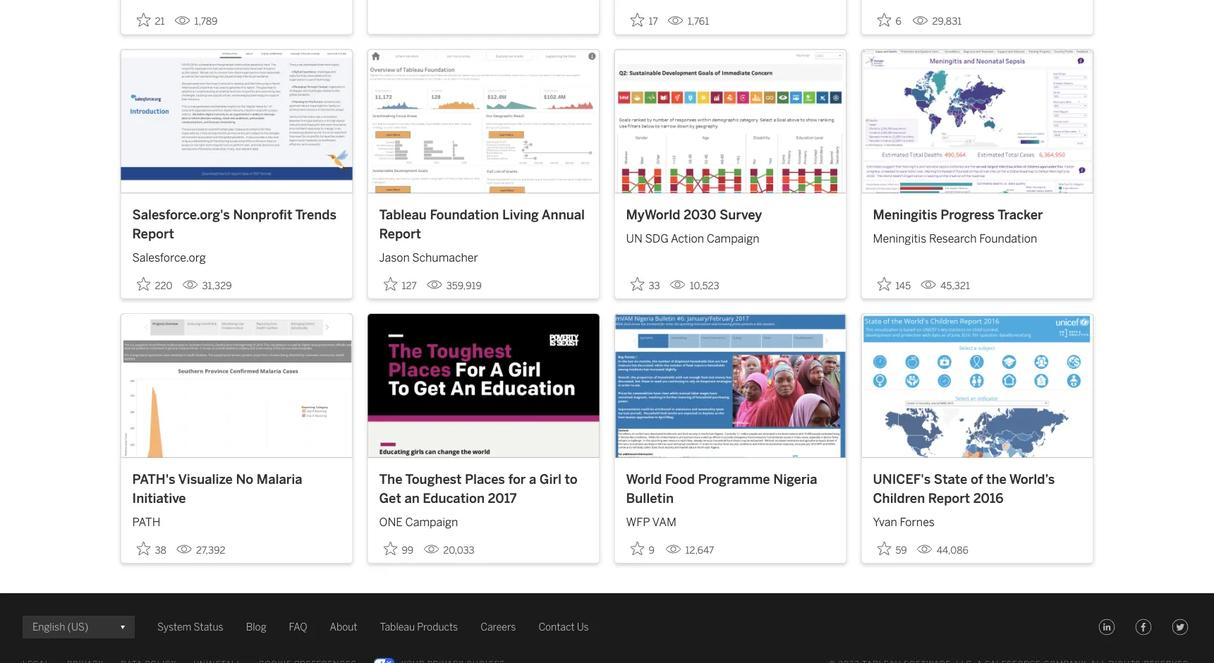 Task type: describe. For each thing, give the bounding box(es) containing it.
blog
[[246, 621, 266, 633]]

myworld
[[626, 207, 681, 222]]

salesforce.org link
[[132, 244, 341, 266]]

meningitis for meningitis research foundation
[[873, 232, 927, 245]]

to
[[565, 471, 578, 487]]

1,761 views element
[[662, 10, 715, 33]]

jason
[[379, 251, 410, 265]]

salesforce.org's nonprofit trends report link
[[132, 205, 341, 244]]

(us)
[[67, 621, 89, 633]]

29,831 views element
[[907, 10, 968, 33]]

38
[[155, 545, 167, 556]]

359,919 views element
[[421, 274, 488, 297]]

a
[[529, 471, 537, 487]]

workbook thumbnail image for 2030
[[615, 50, 847, 193]]

add favorite button for world's
[[873, 537, 912, 560]]

initiative
[[132, 491, 186, 506]]

12,647 views element
[[660, 539, 720, 562]]

living
[[502, 207, 539, 222]]

un sdg action campaign
[[626, 232, 760, 245]]

workbook thumbnail image for nonprofit
[[121, 50, 353, 193]]

wfp
[[626, 516, 650, 529]]

20,033
[[443, 545, 475, 556]]

careers link
[[481, 619, 516, 636]]

faq link
[[289, 619, 307, 636]]

salesforce.org's
[[132, 207, 230, 222]]

education
[[423, 491, 485, 506]]

Add Favorite button
[[379, 537, 418, 560]]

unicef's state of the world's children report 2016
[[873, 471, 1055, 506]]

21
[[155, 15, 165, 27]]

44,086 views element
[[912, 539, 975, 562]]

the
[[987, 471, 1007, 487]]

tableau foundation living annual report
[[379, 207, 585, 242]]

report inside tableau foundation living annual report
[[379, 226, 421, 242]]

one
[[379, 516, 403, 529]]

27,392 views element
[[171, 539, 231, 562]]

yvan fornes link
[[873, 508, 1082, 531]]

system status
[[157, 621, 223, 633]]

1,789
[[194, 15, 218, 27]]

tableau for tableau foundation living annual report
[[379, 207, 427, 222]]

workbook thumbnail image for progress
[[862, 50, 1094, 193]]

myworld 2030 survey link
[[626, 205, 835, 224]]

1 horizontal spatial campaign
[[707, 232, 760, 245]]

sdg
[[645, 232, 669, 245]]

unicef's
[[873, 471, 931, 487]]

33
[[649, 280, 660, 292]]

path's
[[132, 471, 175, 487]]

99
[[402, 545, 414, 556]]

world food programme nigeria bulletin link
[[626, 470, 835, 508]]

Add Favorite button
[[873, 8, 907, 31]]

an
[[405, 491, 420, 506]]

the toughest places for a girl to get an education 2017
[[379, 471, 578, 506]]

get
[[379, 491, 401, 506]]

schumacher
[[412, 251, 478, 265]]

31,329 views element
[[177, 274, 238, 297]]

Add Favorite button
[[626, 273, 665, 296]]

girl
[[540, 471, 562, 487]]

59
[[896, 545, 907, 556]]

wfp vam link
[[626, 508, 835, 531]]

selected language element
[[32, 616, 125, 639]]

english
[[32, 621, 65, 633]]

145
[[896, 280, 911, 292]]

10,523 views element
[[665, 274, 725, 297]]

wfp vam
[[626, 516, 677, 529]]

tableau foundation living annual report link
[[379, 205, 588, 244]]

status
[[194, 621, 223, 633]]

nigeria
[[774, 471, 818, 487]]

0 horizontal spatial campaign
[[405, 516, 458, 529]]

world food programme nigeria bulletin
[[626, 471, 818, 506]]

bulletin
[[626, 491, 674, 506]]

workbook thumbnail image for toughest
[[368, 314, 600, 458]]

contact
[[539, 621, 575, 633]]

add favorite button containing 145
[[873, 273, 915, 296]]

products
[[417, 621, 458, 633]]

the toughest places for a girl to get an education 2017 link
[[379, 470, 588, 508]]

report inside salesforce.org's nonprofit trends report
[[132, 226, 174, 242]]

us
[[577, 621, 589, 633]]

add favorite button containing 21
[[132, 8, 169, 31]]

127
[[402, 280, 417, 292]]

jason schumacher
[[379, 251, 478, 265]]

workbook thumbnail image for foundation
[[368, 50, 600, 193]]

9
[[649, 545, 655, 556]]



Task type: locate. For each thing, give the bounding box(es) containing it.
0 vertical spatial tableau
[[379, 207, 427, 222]]

0 vertical spatial foundation
[[430, 207, 499, 222]]

1 vertical spatial meningitis
[[873, 232, 927, 245]]

campaign down myworld 2030 survey link
[[707, 232, 760, 245]]

359,919
[[447, 280, 482, 292]]

action
[[671, 232, 704, 245]]

foundation up "jason schumacher" link
[[430, 207, 499, 222]]

research
[[929, 232, 977, 245]]

tableau left products
[[380, 621, 415, 633]]

0 vertical spatial meningitis
[[873, 207, 938, 222]]

report up "jason"
[[379, 226, 421, 242]]

Add Favorite button
[[132, 8, 169, 31], [379, 273, 421, 296], [873, 273, 915, 296], [626, 537, 660, 560], [873, 537, 912, 560]]

meningitis up research
[[873, 207, 938, 222]]

1,789 views element
[[169, 10, 223, 33]]

toughest
[[405, 471, 462, 487]]

Add Favorite button
[[132, 537, 171, 560]]

fornes
[[900, 516, 935, 529]]

44,086
[[937, 545, 969, 556]]

foundation inside tableau foundation living annual report
[[430, 207, 499, 222]]

add favorite button left 45,321
[[873, 273, 915, 296]]

tableau for tableau products
[[380, 621, 415, 633]]

salesforce.org
[[132, 251, 206, 265]]

jason schumacher link
[[379, 244, 588, 266]]

system
[[157, 621, 191, 633]]

meningitis up 145
[[873, 232, 927, 245]]

workbook thumbnail image
[[121, 50, 353, 193], [368, 50, 600, 193], [615, 50, 847, 193], [862, 50, 1094, 193], [121, 314, 353, 458], [368, 314, 600, 458], [615, 314, 847, 458], [862, 314, 1094, 458]]

6
[[896, 15, 902, 27]]

programme
[[698, 471, 770, 487]]

27,392
[[196, 545, 225, 556]]

1 horizontal spatial report
[[379, 226, 421, 242]]

2016
[[974, 491, 1004, 506]]

malaria
[[257, 471, 303, 487]]

tracker
[[998, 207, 1044, 222]]

add favorite button left 1,789
[[132, 8, 169, 31]]

report inside unicef's state of the world's children report 2016
[[929, 491, 971, 506]]

2 horizontal spatial report
[[929, 491, 971, 506]]

vam
[[653, 516, 677, 529]]

0 horizontal spatial foundation
[[430, 207, 499, 222]]

workbook thumbnail image for food
[[615, 314, 847, 458]]

tableau inside tableau foundation living annual report
[[379, 207, 427, 222]]

tableau products link
[[380, 619, 458, 636]]

2017
[[488, 491, 517, 506]]

meningitis progress tracker
[[873, 207, 1044, 222]]

add favorite button containing 59
[[873, 537, 912, 560]]

english (us)
[[32, 621, 89, 633]]

report up salesforce.org
[[132, 226, 174, 242]]

trends
[[295, 207, 337, 222]]

2030
[[684, 207, 717, 222]]

add favorite button down wfp at the right bottom of page
[[626, 537, 660, 560]]

meningitis for meningitis progress tracker
[[873, 207, 938, 222]]

world's
[[1010, 471, 1055, 487]]

foundation
[[430, 207, 499, 222], [980, 232, 1038, 245]]

unicef's state of the world's children report 2016 link
[[873, 470, 1082, 508]]

the
[[379, 471, 403, 487]]

1 horizontal spatial foundation
[[980, 232, 1038, 245]]

places
[[465, 471, 505, 487]]

path link
[[132, 508, 341, 531]]

220
[[155, 280, 172, 292]]

add favorite button containing 127
[[379, 273, 421, 296]]

add favorite button containing 9
[[626, 537, 660, 560]]

0 horizontal spatial report
[[132, 226, 174, 242]]

un sdg action campaign link
[[626, 224, 835, 247]]

faq
[[289, 621, 307, 633]]

blog link
[[246, 619, 266, 636]]

meningitis
[[873, 207, 938, 222], [873, 232, 927, 245]]

system status link
[[157, 619, 223, 636]]

yvan
[[873, 516, 898, 529]]

visualize
[[178, 471, 233, 487]]

45,321 views element
[[915, 274, 976, 297]]

1 vertical spatial foundation
[[980, 232, 1038, 245]]

children
[[873, 491, 925, 506]]

45,321
[[941, 280, 970, 292]]

campaign
[[707, 232, 760, 245], [405, 516, 458, 529]]

progress
[[941, 207, 995, 222]]

about link
[[330, 619, 358, 636]]

1 vertical spatial tableau
[[380, 621, 415, 633]]

add favorite button for bulletin
[[626, 537, 660, 560]]

food
[[665, 471, 695, 487]]

survey
[[720, 207, 762, 222]]

report down state
[[929, 491, 971, 506]]

path
[[132, 516, 161, 529]]

workbook thumbnail image for visualize
[[121, 314, 353, 458]]

for
[[508, 471, 526, 487]]

meningitis research foundation
[[873, 232, 1038, 245]]

meningitis research foundation link
[[873, 224, 1082, 247]]

annual
[[542, 207, 585, 222]]

no
[[236, 471, 254, 487]]

31,329
[[202, 280, 232, 292]]

20,033 views element
[[418, 539, 480, 562]]

29,831
[[933, 15, 962, 27]]

contact us link
[[539, 619, 589, 636]]

of
[[971, 471, 984, 487]]

report
[[132, 226, 174, 242], [379, 226, 421, 242], [929, 491, 971, 506]]

workbook thumbnail image for state
[[862, 314, 1094, 458]]

path's visualize no malaria initiative link
[[132, 470, 341, 508]]

yvan fornes
[[873, 516, 935, 529]]

foundation down tracker
[[980, 232, 1038, 245]]

campaign down an
[[405, 516, 458, 529]]

add favorite button for report
[[379, 273, 421, 296]]

17
[[649, 15, 658, 27]]

state
[[934, 471, 968, 487]]

1,761
[[688, 15, 709, 27]]

1 meningitis from the top
[[873, 207, 938, 222]]

about
[[330, 621, 358, 633]]

Add Favorite button
[[626, 8, 662, 31]]

myworld 2030 survey
[[626, 207, 762, 222]]

contact us
[[539, 621, 589, 633]]

10,523
[[690, 280, 720, 292]]

add favorite button down yvan
[[873, 537, 912, 560]]

Add Favorite button
[[132, 273, 177, 296]]

2 meningitis from the top
[[873, 232, 927, 245]]

0 vertical spatial campaign
[[707, 232, 760, 245]]

12,647
[[686, 545, 714, 556]]

un
[[626, 232, 643, 245]]

meningitis progress tracker link
[[873, 205, 1082, 224]]

tableau up "jason"
[[379, 207, 427, 222]]

1 vertical spatial campaign
[[405, 516, 458, 529]]

salesforce.org's nonprofit trends report
[[132, 207, 337, 242]]

add favorite button down "jason"
[[379, 273, 421, 296]]

path's visualize no malaria initiative
[[132, 471, 303, 506]]



Task type: vqa. For each thing, say whether or not it's contained in the screenshot.


